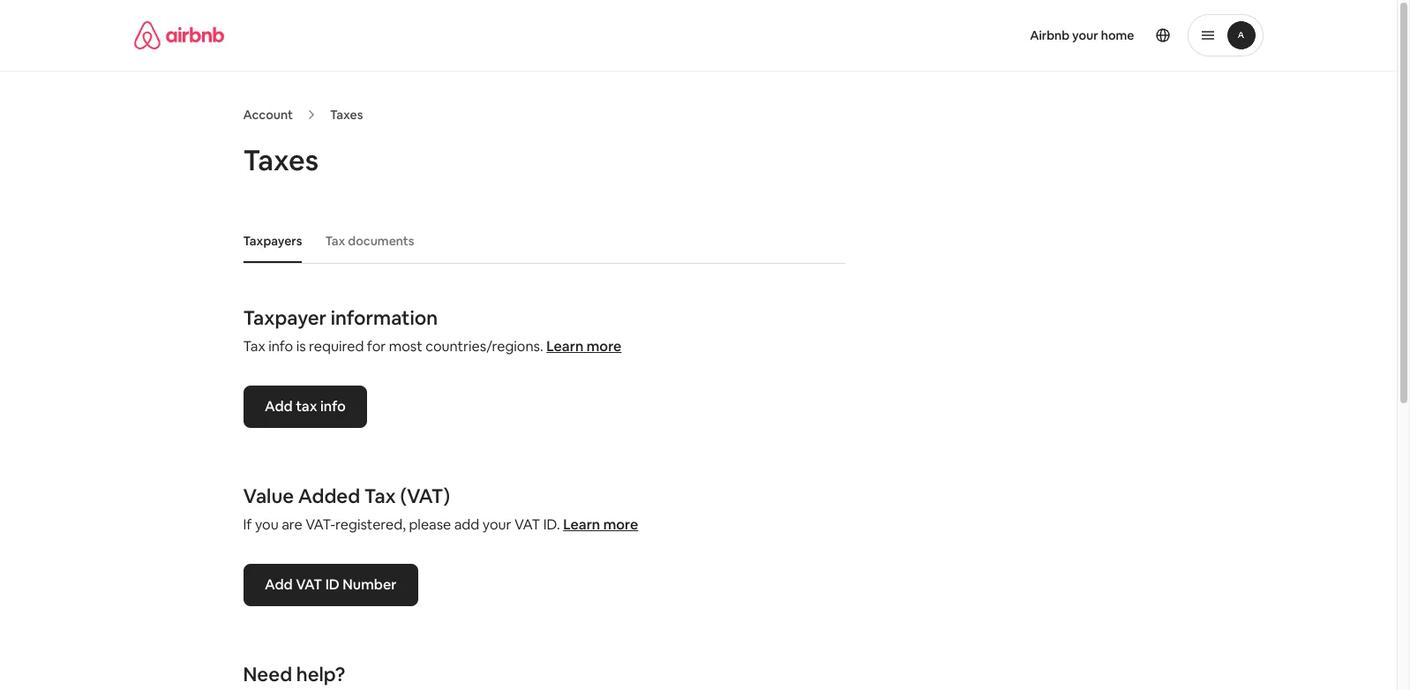 Task type: describe. For each thing, give the bounding box(es) containing it.
please
[[409, 515, 451, 534]]

add
[[454, 515, 479, 534]]

tax for value
[[364, 484, 396, 508]]

add vat id number button
[[243, 564, 417, 606]]

most
[[389, 337, 422, 356]]

vat inside add vat id number "button"
[[295, 575, 322, 594]]

number
[[342, 575, 396, 594]]

add tax info button
[[243, 386, 367, 428]]

account
[[243, 107, 293, 123]]

id.
[[543, 515, 560, 534]]

required
[[309, 337, 364, 356]]

taxpayers button
[[234, 224, 311, 258]]

add for value
[[264, 575, 292, 594]]

id
[[325, 575, 339, 594]]

you
[[255, 515, 279, 534]]

need
[[243, 662, 292, 687]]

registered,
[[335, 515, 406, 534]]

profile element
[[720, 0, 1263, 71]]

home
[[1101, 27, 1134, 43]]

documents
[[348, 233, 414, 249]]

vat-
[[305, 515, 335, 534]]

are
[[282, 515, 302, 534]]

more inside taxpayer information tax info is required for most countries/regions. learn more
[[587, 337, 622, 356]]

learn inside taxpayer information tax info is required for most countries/regions. learn more
[[546, 337, 584, 356]]

add tax info
[[264, 397, 345, 416]]

tax documents button
[[316, 224, 423, 258]]

more inside value added tax (vat) if you are vat-registered, please add your vat id. learn more
[[603, 515, 638, 534]]

is
[[296, 337, 306, 356]]

tax
[[295, 397, 317, 416]]

tab list containing taxpayers
[[234, 219, 845, 263]]

airbnb your home link
[[1019, 17, 1145, 54]]

taxpayer information tax info is required for most countries/regions. learn more
[[243, 305, 622, 356]]

taxpayers
[[243, 233, 302, 249]]



Task type: vqa. For each thing, say whether or not it's contained in the screenshot.
Get a full refund if you cancel by Dec 1, 4:30 PM (PST). get
no



Task type: locate. For each thing, give the bounding box(es) containing it.
vat left id. on the left bottom
[[515, 515, 540, 534]]

vat
[[515, 515, 540, 534], [295, 575, 322, 594]]

tax left 'documents'
[[325, 233, 345, 249]]

add inside add vat id number "button"
[[264, 575, 292, 594]]

0 horizontal spatial taxes
[[243, 142, 319, 178]]

added
[[298, 484, 360, 508]]

countries/regions.
[[425, 337, 543, 356]]

help?
[[296, 662, 345, 687]]

value
[[243, 484, 294, 508]]

0 vertical spatial learn
[[546, 337, 584, 356]]

1 vertical spatial learn
[[563, 515, 600, 534]]

0 vertical spatial vat
[[515, 515, 540, 534]]

0 horizontal spatial tax
[[243, 337, 265, 356]]

airbnb your home
[[1030, 27, 1134, 43]]

tax up the registered,
[[364, 484, 396, 508]]

add left id
[[264, 575, 292, 594]]

tax inside value added tax (vat) if you are vat-registered, please add your vat id. learn more
[[364, 484, 396, 508]]

info right tax
[[320, 397, 345, 416]]

tax inside 'button'
[[325, 233, 345, 249]]

1 vertical spatial learn more link
[[563, 515, 638, 534]]

1 vertical spatial your
[[482, 515, 511, 534]]

add inside button
[[264, 397, 292, 416]]

tab list
[[234, 219, 845, 263]]

1 vertical spatial tax
[[243, 337, 265, 356]]

tax for taxpayer
[[243, 337, 265, 356]]

your left home
[[1072, 27, 1098, 43]]

0 horizontal spatial your
[[482, 515, 511, 534]]

1 vertical spatial info
[[320, 397, 345, 416]]

0 vertical spatial add
[[264, 397, 292, 416]]

taxpayer
[[243, 305, 327, 330]]

add for taxpayer
[[264, 397, 292, 416]]

your
[[1072, 27, 1098, 43], [482, 515, 511, 534]]

vat left id
[[295, 575, 322, 594]]

learn inside value added tax (vat) if you are vat-registered, please add your vat id. learn more
[[563, 515, 600, 534]]

0 vertical spatial your
[[1072, 27, 1098, 43]]

1 horizontal spatial tax
[[325, 233, 345, 249]]

1 vertical spatial vat
[[295, 575, 322, 594]]

your right add
[[482, 515, 511, 534]]

taxes
[[330, 107, 363, 123], [243, 142, 319, 178]]

information
[[331, 305, 438, 330]]

0 horizontal spatial vat
[[295, 575, 322, 594]]

info left the is
[[268, 337, 293, 356]]

if
[[243, 515, 252, 534]]

0 vertical spatial learn more link
[[546, 337, 622, 356]]

0 horizontal spatial info
[[268, 337, 293, 356]]

your inside value added tax (vat) if you are vat-registered, please add your vat id. learn more
[[482, 515, 511, 534]]

account button
[[243, 107, 293, 123]]

learn right countries/regions.
[[546, 337, 584, 356]]

info
[[268, 337, 293, 356], [320, 397, 345, 416]]

add left tax
[[264, 397, 292, 416]]

0 vertical spatial more
[[587, 337, 622, 356]]

1 horizontal spatial your
[[1072, 27, 1098, 43]]

0 vertical spatial taxes
[[330, 107, 363, 123]]

learn more link for taxpayer information
[[546, 337, 622, 356]]

2 horizontal spatial tax
[[364, 484, 396, 508]]

1 vertical spatial more
[[603, 515, 638, 534]]

vat inside value added tax (vat) if you are vat-registered, please add your vat id. learn more
[[515, 515, 540, 534]]

need help?
[[243, 662, 345, 687]]

learn more link for value added tax (vat)
[[563, 515, 638, 534]]

value added tax (vat) if you are vat-registered, please add your vat id. learn more
[[243, 484, 638, 534]]

0 vertical spatial tax
[[325, 233, 345, 249]]

tax
[[325, 233, 345, 249], [243, 337, 265, 356], [364, 484, 396, 508]]

add
[[264, 397, 292, 416], [264, 575, 292, 594]]

taxes right account at the top left of the page
[[330, 107, 363, 123]]

your inside profile element
[[1072, 27, 1098, 43]]

info inside button
[[320, 397, 345, 416]]

learn more link
[[546, 337, 622, 356], [563, 515, 638, 534]]

1 add from the top
[[264, 397, 292, 416]]

learn
[[546, 337, 584, 356], [563, 515, 600, 534]]

1 horizontal spatial info
[[320, 397, 345, 416]]

1 horizontal spatial taxes
[[330, 107, 363, 123]]

1 horizontal spatial vat
[[515, 515, 540, 534]]

1 vertical spatial taxes
[[243, 142, 319, 178]]

2 add from the top
[[264, 575, 292, 594]]

taxes down account at the top left of the page
[[243, 142, 319, 178]]

1 vertical spatial add
[[264, 575, 292, 594]]

2 vertical spatial tax
[[364, 484, 396, 508]]

info inside taxpayer information tax info is required for most countries/regions. learn more
[[268, 337, 293, 356]]

add vat id number
[[264, 575, 396, 594]]

tax down taxpayer
[[243, 337, 265, 356]]

(vat)
[[400, 484, 450, 508]]

for
[[367, 337, 386, 356]]

tax inside taxpayer information tax info is required for most countries/regions. learn more
[[243, 337, 265, 356]]

0 vertical spatial info
[[268, 337, 293, 356]]

tax documents
[[325, 233, 414, 249]]

more
[[587, 337, 622, 356], [603, 515, 638, 534]]

airbnb
[[1030, 27, 1070, 43]]

learn right id. on the left bottom
[[563, 515, 600, 534]]



